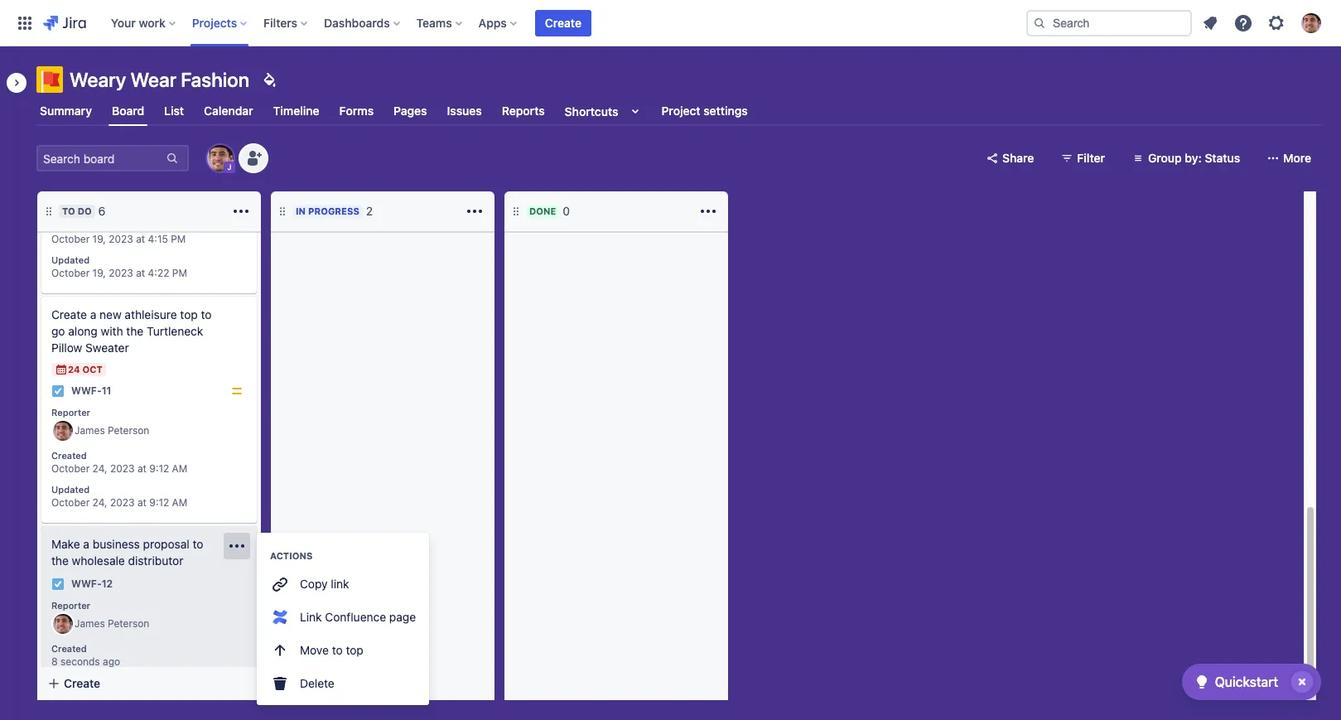 Task type: vqa. For each thing, say whether or not it's contained in the screenshot.
JAMES
yes



Task type: describe. For each thing, give the bounding box(es) containing it.
by:
[[1185, 151, 1202, 165]]

link
[[300, 610, 322, 624]]

new
[[100, 307, 122, 321]]

column actions menu image
[[231, 201, 251, 221]]

pm for october 19, 2023 at 4:15 pm
[[171, 233, 186, 246]]

at for updated october 24, 2023 at 9:12 am
[[137, 497, 147, 509]]

shortcuts
[[565, 104, 619, 118]]

to
[[62, 205, 75, 216]]

notifications image
[[1201, 13, 1221, 33]]

quickstart
[[1215, 674, 1279, 689]]

wwf- for 12
[[71, 578, 102, 590]]

turtleneck
[[147, 324, 203, 338]]

work
[[139, 15, 166, 29]]

seconds for created 8 seconds ago
[[61, 656, 100, 668]]

appswitcher icon image
[[15, 13, 35, 33]]

wwf-11
[[71, 385, 111, 397]]

summary link
[[36, 96, 95, 126]]

filters
[[264, 15, 298, 29]]

weary
[[70, 68, 126, 91]]

progress
[[308, 205, 360, 216]]

teams button
[[412, 10, 469, 36]]

19, for october 19, 2023 at 4:15 pm
[[92, 233, 106, 246]]

to inside make a business proposal to the wholesale distributor
[[193, 537, 203, 551]]

pm for october 19, 2023 at 4:22 pm
[[172, 267, 187, 279]]

done
[[529, 205, 556, 216]]

8 for created 8 seconds ago
[[51, 656, 58, 668]]

set background color image
[[259, 70, 279, 89]]

at for created october 24, 2023 at 9:12 am
[[137, 463, 147, 475]]

created for make
[[51, 643, 87, 654]]

wwf- for 11
[[71, 385, 102, 397]]

create inside create a new athleisure top to go along with the turtleneck pillow sweater
[[51, 307, 87, 321]]

reports link
[[499, 96, 548, 126]]

in
[[296, 205, 306, 216]]

top inside create a new athleisure top to go along with the turtleneck pillow sweater
[[180, 307, 198, 321]]

peterson for new
[[108, 424, 149, 437]]

october for updated october 24, 2023 at 9:12 am
[[51, 497, 90, 509]]

project
[[662, 104, 701, 118]]

sweater
[[85, 341, 129, 355]]

check image
[[1192, 672, 1212, 692]]

james for make
[[75, 617, 105, 630]]

go
[[51, 324, 65, 338]]

list link
[[161, 96, 187, 126]]

list
[[164, 104, 184, 118]]

wwf-11 link
[[71, 384, 111, 398]]

19, for october 19, 2023 at 4:22 pm
[[92, 267, 106, 279]]

link confluence page
[[300, 610, 416, 624]]

create button inside primary element
[[535, 10, 592, 36]]

issues
[[447, 104, 482, 118]]

your
[[111, 15, 136, 29]]

create inside primary element
[[545, 15, 582, 29]]

copy
[[300, 577, 328, 591]]

reporter for make a business proposal to the wholesale distributor
[[51, 600, 90, 611]]

along
[[68, 324, 98, 338]]

task image
[[51, 384, 65, 398]]

project settings
[[662, 104, 748, 118]]

weary wear fashion
[[70, 68, 250, 91]]

with
[[101, 324, 123, 338]]

actions group
[[257, 533, 429, 705]]

reports
[[502, 104, 545, 118]]

sidebar navigation image
[[0, 66, 36, 99]]

2
[[366, 204, 373, 218]]

projects
[[192, 15, 237, 29]]

actions
[[270, 550, 313, 561]]

your work
[[111, 15, 166, 29]]

a for make
[[83, 537, 89, 551]]

more
[[1284, 151, 1312, 165]]

1 column actions menu image from the left
[[465, 201, 485, 221]]

24
[[68, 364, 80, 375]]

timeline link
[[270, 96, 323, 126]]

more button
[[1257, 145, 1322, 172]]

add people image
[[244, 148, 263, 168]]

timeline
[[273, 104, 320, 118]]

october for created october 24, 2023 at 9:12 am
[[51, 463, 90, 475]]

1 peterson from the top
[[108, 195, 149, 207]]

updated october 24, 2023 at 9:12 am
[[51, 484, 187, 509]]

october for created october 19, 2023 at 4:15 pm
[[51, 233, 90, 246]]

link
[[331, 577, 349, 591]]

done 0
[[529, 204, 570, 218]]

forms
[[339, 104, 374, 118]]

wear
[[130, 68, 176, 91]]

ago for created 8 seconds ago
[[103, 656, 120, 668]]

james peterson for business
[[75, 617, 149, 630]]

oct
[[83, 364, 102, 375]]

to inside button
[[332, 643, 343, 657]]

apps button
[[474, 10, 524, 36]]

summary
[[40, 104, 92, 118]]

task image
[[51, 578, 65, 591]]

to do 6
[[62, 204, 106, 218]]

wwf-12 link
[[71, 577, 113, 591]]

2 column actions menu image from the left
[[699, 201, 718, 221]]

in progress 2
[[296, 204, 373, 218]]

pages link
[[390, 96, 431, 126]]

primary element
[[10, 0, 1027, 46]]

2023 for updated october 24, 2023 at 9:12 am
[[110, 497, 135, 509]]

4:15
[[148, 233, 168, 246]]

banner containing your work
[[0, 0, 1342, 46]]

updated 8 seconds ago
[[51, 677, 120, 702]]

move to top button
[[257, 634, 429, 667]]

filter button
[[1051, 145, 1115, 172]]

created october 19, 2023 at 4:15 pm
[[51, 220, 186, 246]]

calendar link
[[201, 96, 257, 126]]

group by: status
[[1148, 151, 1241, 165]]

projects button
[[187, 10, 254, 36]]

to inside create a new athleisure top to go along with the turtleneck pillow sweater
[[201, 307, 212, 321]]

11
[[102, 385, 111, 397]]

confluence
[[325, 610, 386, 624]]



Task type: locate. For each thing, give the bounding box(es) containing it.
october up updated october 24, 2023 at 9:12 am
[[51, 463, 90, 475]]

updated october 19, 2023 at 4:22 pm
[[51, 254, 187, 279]]

2 vertical spatial to
[[332, 643, 343, 657]]

to right move on the bottom left of page
[[332, 643, 343, 657]]

9:12 inside created october 24, 2023 at 9:12 am
[[149, 463, 169, 475]]

james peterson image left do
[[53, 191, 73, 211]]

your profile and settings image
[[1302, 13, 1322, 33]]

1 vertical spatial wwf-
[[71, 578, 102, 590]]

ago up updated 8 seconds ago
[[103, 656, 120, 668]]

Search field
[[1027, 10, 1192, 36]]

1 wwf- from the top
[[71, 385, 102, 397]]

2 created from the top
[[51, 450, 87, 460]]

1 vertical spatial am
[[172, 497, 187, 509]]

6
[[98, 204, 106, 218]]

updated inside updated 8 seconds ago
[[51, 677, 90, 687]]

to right "proposal"
[[193, 537, 203, 551]]

8 down created 8 seconds ago at the bottom of the page
[[51, 690, 58, 702]]

9:12 up "proposal"
[[149, 497, 169, 509]]

2023
[[109, 233, 133, 246], [109, 267, 133, 279], [110, 463, 135, 475], [110, 497, 135, 509]]

1 vertical spatial updated
[[51, 484, 90, 494]]

0 vertical spatial 24,
[[92, 463, 107, 475]]

0 vertical spatial seconds
[[61, 656, 100, 668]]

2 vertical spatial james peterson
[[75, 617, 149, 630]]

0 vertical spatial to
[[201, 307, 212, 321]]

created october 24, 2023 at 9:12 am
[[51, 450, 187, 475]]

group
[[1148, 151, 1182, 165]]

1 vertical spatial pm
[[172, 267, 187, 279]]

2 wwf- from the top
[[71, 578, 102, 590]]

column actions menu image
[[465, 201, 485, 221], [699, 201, 718, 221]]

1 vertical spatial ago
[[103, 690, 120, 702]]

james peterson image left add people image
[[207, 145, 234, 172]]

1 vertical spatial 9:12
[[149, 497, 169, 509]]

0 vertical spatial updated
[[51, 254, 90, 265]]

at
[[136, 233, 145, 246], [136, 267, 145, 279], [137, 463, 147, 475], [137, 497, 147, 509]]

medium image
[[230, 384, 244, 398]]

share button
[[976, 145, 1044, 172]]

0 vertical spatial james
[[75, 195, 105, 207]]

1 ago from the top
[[103, 656, 120, 668]]

james for create
[[75, 424, 105, 437]]

1 james peterson from the top
[[75, 195, 149, 207]]

1 october from the top
[[51, 233, 90, 246]]

wwf- down 24 oct
[[71, 385, 102, 397]]

ago inside updated 8 seconds ago
[[103, 690, 120, 702]]

2 am from the top
[[172, 497, 187, 509]]

2 9:12 from the top
[[149, 497, 169, 509]]

pm right 4:22
[[172, 267, 187, 279]]

updated up make
[[51, 484, 90, 494]]

a left new
[[90, 307, 96, 321]]

am inside created october 24, 2023 at 9:12 am
[[172, 463, 187, 475]]

at inside created october 24, 2023 at 9:12 am
[[137, 463, 147, 475]]

seconds for updated 8 seconds ago
[[61, 690, 100, 702]]

project settings link
[[658, 96, 751, 126]]

updated down the to
[[51, 254, 90, 265]]

create down created 8 seconds ago at the bottom of the page
[[64, 676, 100, 690]]

delete image
[[270, 674, 290, 694]]

ago
[[103, 656, 120, 668], [103, 690, 120, 702]]

move to top image
[[270, 641, 290, 660]]

0 vertical spatial pm
[[171, 233, 186, 246]]

ago for updated 8 seconds ago
[[103, 690, 120, 702]]

am
[[172, 463, 187, 475], [172, 497, 187, 509]]

1 vertical spatial 19,
[[92, 267, 106, 279]]

shortcuts button
[[562, 96, 648, 126]]

2023 down created october 24, 2023 at 9:12 am
[[110, 497, 135, 509]]

9:12 inside updated october 24, 2023 at 9:12 am
[[149, 497, 169, 509]]

move
[[300, 643, 329, 657]]

8 for updated 8 seconds ago
[[51, 690, 58, 702]]

0 horizontal spatial the
[[51, 554, 69, 568]]

james peterson image down task image
[[53, 421, 73, 441]]

19, up new
[[92, 267, 106, 279]]

jira image
[[43, 13, 86, 33], [43, 13, 86, 33]]

james peterson for new
[[75, 424, 149, 437]]

issues link
[[444, 96, 485, 126]]

0 vertical spatial create
[[545, 15, 582, 29]]

your work button
[[106, 10, 182, 36]]

link confluence page button
[[257, 601, 429, 634]]

peterson
[[108, 195, 149, 207], [108, 424, 149, 437], [108, 617, 149, 630]]

october for updated october 19, 2023 at 4:22 pm
[[51, 267, 90, 279]]

2 vertical spatial peterson
[[108, 617, 149, 630]]

am inside updated october 24, 2023 at 9:12 am
[[172, 497, 187, 509]]

do
[[78, 205, 92, 216]]

8
[[51, 656, 58, 668], [51, 690, 58, 702]]

3 created from the top
[[51, 643, 87, 654]]

0 vertical spatial wwf-
[[71, 385, 102, 397]]

1 vertical spatial created
[[51, 450, 87, 460]]

2 vertical spatial james
[[75, 617, 105, 630]]

24 oct
[[68, 364, 102, 375]]

created 8 seconds ago
[[51, 643, 120, 668]]

1 vertical spatial peterson
[[108, 424, 149, 437]]

am up "proposal"
[[172, 497, 187, 509]]

tab list
[[27, 96, 1332, 126]]

october inside created october 24, 2023 at 9:12 am
[[51, 463, 90, 475]]

2 vertical spatial james peterson image
[[53, 421, 73, 441]]

2 james peterson from the top
[[75, 424, 149, 437]]

2023 for created october 19, 2023 at 4:15 pm
[[109, 233, 133, 246]]

2 ago from the top
[[103, 690, 120, 702]]

teams
[[417, 15, 452, 29]]

8 down james peterson image
[[51, 656, 58, 668]]

created inside created october 19, 2023 at 4:15 pm
[[51, 220, 87, 231]]

0 vertical spatial reporter
[[51, 407, 90, 418]]

a inside make a business proposal to the wholesale distributor
[[83, 537, 89, 551]]

filters button
[[259, 10, 314, 36]]

1 james from the top
[[75, 195, 105, 207]]

2 8 from the top
[[51, 690, 58, 702]]

3 october from the top
[[51, 463, 90, 475]]

create button down created 8 seconds ago at the bottom of the page
[[37, 669, 261, 699]]

settings image
[[1267, 13, 1287, 33]]

peterson down "12"
[[108, 617, 149, 630]]

october up make
[[51, 497, 90, 509]]

2 vertical spatial updated
[[51, 677, 90, 687]]

24, for updated october 24, 2023 at 9:12 am
[[92, 497, 107, 509]]

create button
[[535, 10, 592, 36], [37, 669, 261, 699]]

create button right apps dropdown button
[[535, 10, 592, 36]]

2023 up updated october 19, 2023 at 4:22 pm
[[109, 233, 133, 246]]

3 peterson from the top
[[108, 617, 149, 630]]

4:22
[[148, 267, 169, 279]]

at inside updated october 24, 2023 at 9:12 am
[[137, 497, 147, 509]]

create a new athleisure top to go along with the turtleneck pillow sweater
[[51, 307, 212, 355]]

updated for make
[[51, 677, 90, 687]]

james down wwf-11 link
[[75, 424, 105, 437]]

wwf-12
[[71, 578, 113, 590]]

link confluence page image
[[270, 607, 290, 627]]

wwf-
[[71, 385, 102, 397], [71, 578, 102, 590]]

0 vertical spatial peterson
[[108, 195, 149, 207]]

1 vertical spatial seconds
[[61, 690, 100, 702]]

apps
[[479, 15, 507, 29]]

top down the "confluence"
[[346, 643, 364, 657]]

am for created october 24, 2023 at 9:12 am
[[172, 463, 187, 475]]

quickstart button
[[1182, 664, 1322, 700]]

make a business proposal to the wholesale distributor
[[51, 537, 203, 568]]

24, up updated october 24, 2023 at 9:12 am
[[92, 463, 107, 475]]

updated inside updated october 24, 2023 at 9:12 am
[[51, 484, 90, 494]]

seconds up updated 8 seconds ago
[[61, 656, 100, 668]]

fashion
[[181, 68, 250, 91]]

0 vertical spatial james peterson
[[75, 195, 149, 207]]

3 james peterson from the top
[[75, 617, 149, 630]]

0 horizontal spatial a
[[83, 537, 89, 551]]

james up created october 19, 2023 at 4:15 pm
[[75, 195, 105, 207]]

dismiss quickstart image
[[1289, 669, 1316, 695]]

0 vertical spatial 9:12
[[149, 463, 169, 475]]

october down the to
[[51, 233, 90, 246]]

1 vertical spatial to
[[193, 537, 203, 551]]

19, inside updated october 19, 2023 at 4:22 pm
[[92, 267, 106, 279]]

created down task image
[[51, 450, 87, 460]]

at left 4:22
[[136, 267, 145, 279]]

settings
[[704, 104, 748, 118]]

delete
[[300, 676, 335, 690]]

share
[[1003, 151, 1034, 165]]

dashboards button
[[319, 10, 407, 36]]

created down james peterson image
[[51, 643, 87, 654]]

9:12 up updated october 24, 2023 at 9:12 am
[[149, 463, 169, 475]]

the down make
[[51, 554, 69, 568]]

pillow
[[51, 341, 82, 355]]

seconds down created 8 seconds ago at the bottom of the page
[[61, 690, 100, 702]]

1 vertical spatial create
[[51, 307, 87, 321]]

pages
[[394, 104, 427, 118]]

1 vertical spatial james peterson
[[75, 424, 149, 437]]

reporter down task image
[[51, 407, 90, 418]]

1 vertical spatial reporter
[[51, 600, 90, 611]]

2023 left 4:22
[[109, 267, 133, 279]]

james peterson up created october 24, 2023 at 9:12 am
[[75, 424, 149, 437]]

3 james from the top
[[75, 617, 105, 630]]

delete button
[[257, 667, 429, 700]]

1 vertical spatial james peterson image
[[53, 191, 73, 211]]

to up turtleneck
[[201, 307, 212, 321]]

8 inside created 8 seconds ago
[[51, 656, 58, 668]]

1 horizontal spatial the
[[126, 324, 144, 338]]

created
[[51, 220, 87, 231], [51, 450, 87, 460], [51, 643, 87, 654]]

am for updated october 24, 2023 at 9:12 am
[[172, 497, 187, 509]]

october inside updated october 19, 2023 at 4:22 pm
[[51, 267, 90, 279]]

copy link button
[[257, 568, 429, 601]]

created inside created 8 seconds ago
[[51, 643, 87, 654]]

2023 up updated october 24, 2023 at 9:12 am
[[110, 463, 135, 475]]

banner
[[0, 0, 1342, 46]]

8 inside updated 8 seconds ago
[[51, 690, 58, 702]]

pm inside updated october 19, 2023 at 4:22 pm
[[172, 267, 187, 279]]

create up the go at the left top of the page
[[51, 307, 87, 321]]

a inside create a new athleisure top to go along with the turtleneck pillow sweater
[[90, 307, 96, 321]]

october inside updated october 24, 2023 at 9:12 am
[[51, 497, 90, 509]]

2 peterson from the top
[[108, 424, 149, 437]]

0 horizontal spatial column actions menu image
[[465, 201, 485, 221]]

james peterson image
[[53, 614, 73, 634]]

james peterson down "12"
[[75, 617, 149, 630]]

the inside create a new athleisure top to go along with the turtleneck pillow sweater
[[126, 324, 144, 338]]

Search board text field
[[38, 147, 164, 170]]

1 vertical spatial 8
[[51, 690, 58, 702]]

reporter
[[51, 407, 90, 418], [51, 600, 90, 611]]

top
[[180, 307, 198, 321], [346, 643, 364, 657]]

1 horizontal spatial top
[[346, 643, 364, 657]]

wwf- down the wholesale
[[71, 578, 102, 590]]

james
[[75, 195, 105, 207], [75, 424, 105, 437], [75, 617, 105, 630]]

at up updated october 24, 2023 at 9:12 am
[[137, 463, 147, 475]]

1 horizontal spatial column actions menu image
[[699, 201, 718, 221]]

status
[[1205, 151, 1241, 165]]

peterson right 6
[[108, 195, 149, 207]]

calendar
[[204, 104, 253, 118]]

0 horizontal spatial create button
[[37, 669, 261, 699]]

0
[[563, 204, 570, 218]]

24, for created october 24, 2023 at 9:12 am
[[92, 463, 107, 475]]

help image
[[1234, 13, 1254, 33]]

peterson for business
[[108, 617, 149, 630]]

copy link
[[300, 577, 349, 591]]

0 horizontal spatial top
[[180, 307, 198, 321]]

page
[[389, 610, 416, 624]]

wholesale
[[72, 554, 125, 568]]

october
[[51, 233, 90, 246], [51, 267, 90, 279], [51, 463, 90, 475], [51, 497, 90, 509]]

at left 4:15
[[136, 233, 145, 246]]

19, inside created october 19, 2023 at 4:15 pm
[[92, 233, 106, 246]]

a up the wholesale
[[83, 537, 89, 551]]

2 james from the top
[[75, 424, 105, 437]]

1 vertical spatial 24,
[[92, 497, 107, 509]]

1 8 from the top
[[51, 656, 58, 668]]

1 19, from the top
[[92, 233, 106, 246]]

at inside updated october 19, 2023 at 4:22 pm
[[136, 267, 145, 279]]

proposal
[[143, 537, 190, 551]]

athleisure
[[125, 307, 177, 321]]

at inside created october 19, 2023 at 4:15 pm
[[136, 233, 145, 246]]

updated down created 8 seconds ago at the bottom of the page
[[51, 677, 90, 687]]

at down created october 24, 2023 at 9:12 am
[[137, 497, 147, 509]]

2 seconds from the top
[[61, 690, 100, 702]]

1 vertical spatial the
[[51, 554, 69, 568]]

1 9:12 from the top
[[149, 463, 169, 475]]

2 24, from the top
[[92, 497, 107, 509]]

1 vertical spatial james
[[75, 424, 105, 437]]

0 vertical spatial the
[[126, 324, 144, 338]]

1 vertical spatial create button
[[37, 669, 261, 699]]

october inside created october 19, 2023 at 4:15 pm
[[51, 233, 90, 246]]

1 vertical spatial a
[[83, 537, 89, 551]]

0 vertical spatial created
[[51, 220, 87, 231]]

2 vertical spatial create
[[64, 676, 100, 690]]

1 24, from the top
[[92, 463, 107, 475]]

1 horizontal spatial a
[[90, 307, 96, 321]]

james peterson image
[[207, 145, 234, 172], [53, 191, 73, 211], [53, 421, 73, 441]]

create right apps dropdown button
[[545, 15, 582, 29]]

create
[[545, 15, 582, 29], [51, 307, 87, 321], [64, 676, 100, 690]]

2023 inside created october 19, 2023 at 4:15 pm
[[109, 233, 133, 246]]

24,
[[92, 463, 107, 475], [92, 497, 107, 509]]

copy link image
[[270, 574, 290, 594]]

2 updated from the top
[[51, 484, 90, 494]]

2 19, from the top
[[92, 267, 106, 279]]

filter
[[1077, 151, 1105, 165]]

9:12
[[149, 463, 169, 475], [149, 497, 169, 509]]

am up updated october 24, 2023 at 9:12 am
[[172, 463, 187, 475]]

pm right 4:15
[[171, 233, 186, 246]]

19, down 6
[[92, 233, 106, 246]]

12
[[102, 578, 113, 590]]

1 updated from the top
[[51, 254, 90, 265]]

search image
[[1033, 16, 1047, 29]]

link confluence page image
[[270, 607, 290, 627]]

dashboards
[[324, 15, 390, 29]]

make
[[51, 537, 80, 551]]

2 reporter from the top
[[51, 600, 90, 611]]

1 vertical spatial top
[[346, 643, 364, 657]]

0 vertical spatial am
[[172, 463, 187, 475]]

october up the go at the left top of the page
[[51, 267, 90, 279]]

4 october from the top
[[51, 497, 90, 509]]

seconds inside created 8 seconds ago
[[61, 656, 100, 668]]

ago down created 8 seconds ago at the bottom of the page
[[103, 690, 120, 702]]

at for updated october 19, 2023 at 4:22 pm
[[136, 267, 145, 279]]

1 am from the top
[[172, 463, 187, 475]]

created inside created october 24, 2023 at 9:12 am
[[51, 450, 87, 460]]

3 updated from the top
[[51, 677, 90, 687]]

2023 inside updated october 24, 2023 at 9:12 am
[[110, 497, 135, 509]]

ago inside created 8 seconds ago
[[103, 656, 120, 668]]

the right the with
[[126, 324, 144, 338]]

2023 inside created october 24, 2023 at 9:12 am
[[110, 463, 135, 475]]

peterson up created october 24, 2023 at 9:12 am
[[108, 424, 149, 437]]

0 vertical spatial a
[[90, 307, 96, 321]]

2023 for updated october 19, 2023 at 4:22 pm
[[109, 267, 133, 279]]

to
[[201, 307, 212, 321], [193, 537, 203, 551], [332, 643, 343, 657]]

created for create
[[51, 450, 87, 460]]

0 vertical spatial 8
[[51, 656, 58, 668]]

card actions menu image
[[227, 536, 247, 556]]

the inside make a business proposal to the wholesale distributor
[[51, 554, 69, 568]]

top inside button
[[346, 643, 364, 657]]

business
[[93, 537, 140, 551]]

24, inside created october 24, 2023 at 9:12 am
[[92, 463, 107, 475]]

created down the to
[[51, 220, 87, 231]]

2 vertical spatial created
[[51, 643, 87, 654]]

2023 inside updated october 19, 2023 at 4:22 pm
[[109, 267, 133, 279]]

0 vertical spatial ago
[[103, 656, 120, 668]]

0 vertical spatial 19,
[[92, 233, 106, 246]]

2 october from the top
[[51, 267, 90, 279]]

reporter up james peterson image
[[51, 600, 90, 611]]

1 seconds from the top
[[61, 656, 100, 668]]

the
[[126, 324, 144, 338], [51, 554, 69, 568]]

1 horizontal spatial create button
[[535, 10, 592, 36]]

updated for create
[[51, 484, 90, 494]]

forms link
[[336, 96, 377, 126]]

reporter for create a new athleisure top to go along with the turtleneck pillow sweater
[[51, 407, 90, 418]]

24, inside updated october 24, 2023 at 9:12 am
[[92, 497, 107, 509]]

seconds inside updated 8 seconds ago
[[61, 690, 100, 702]]

at for created october 19, 2023 at 4:15 pm
[[136, 233, 145, 246]]

james peterson up created october 19, 2023 at 4:15 pm
[[75, 195, 149, 207]]

0 vertical spatial james peterson image
[[207, 145, 234, 172]]

0 vertical spatial create button
[[535, 10, 592, 36]]

tab list containing board
[[27, 96, 1332, 126]]

a for create
[[90, 307, 96, 321]]

pm
[[171, 233, 186, 246], [172, 267, 187, 279]]

9:12 for updated october 24, 2023 at 9:12 am
[[149, 497, 169, 509]]

24 october 2023 image
[[55, 363, 68, 376], [55, 363, 68, 376]]

2023 for created october 24, 2023 at 9:12 am
[[110, 463, 135, 475]]

distributor
[[128, 554, 184, 568]]

1 created from the top
[[51, 220, 87, 231]]

pm inside created october 19, 2023 at 4:15 pm
[[171, 233, 186, 246]]

top up turtleneck
[[180, 307, 198, 321]]

james right james peterson image
[[75, 617, 105, 630]]

1 reporter from the top
[[51, 407, 90, 418]]

9:12 for created october 24, 2023 at 9:12 am
[[149, 463, 169, 475]]

0 vertical spatial top
[[180, 307, 198, 321]]

24, up business
[[92, 497, 107, 509]]

updated inside updated october 19, 2023 at 4:22 pm
[[51, 254, 90, 265]]



